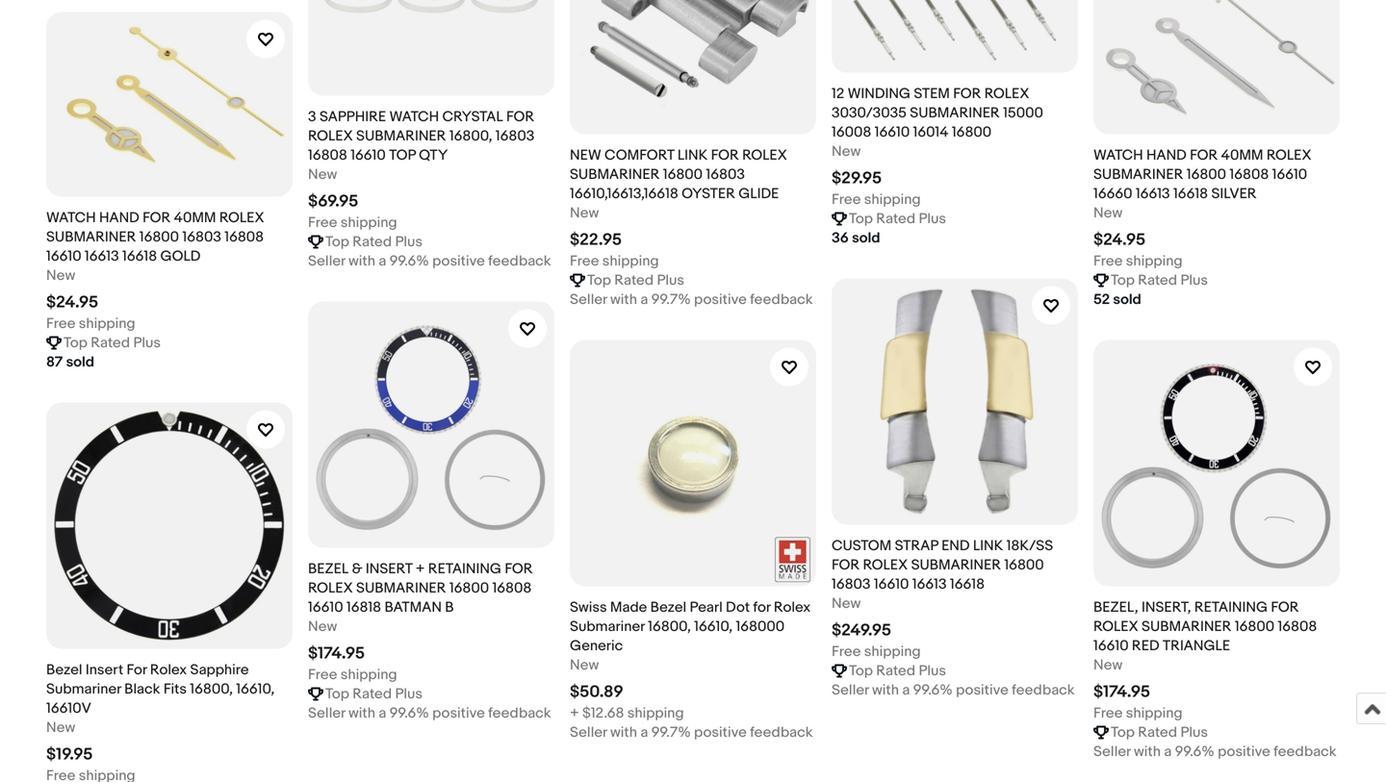 Task type: vqa. For each thing, say whether or not it's contained in the screenshot.
Pokemon in the 1X Pokemon TCG Celebrations ETB Everything except packs and promo card NM
no



Task type: describe. For each thing, give the bounding box(es) containing it.
16803 inside 3 sapphire watch crystal for rolex submariner 16800, 16803 16808 16610 top qty new $69.95 free shipping
[[496, 127, 535, 145]]

free shipping text field for gold
[[46, 314, 135, 334]]

seller with a 99.7% positive feedback
[[570, 291, 813, 309]]

for inside watch hand for 40mm rolex submariner 16800 16808 16610 16660 16613 16618 silver new $24.95 free shipping
[[1190, 147, 1219, 164]]

free inside bezel, insert, retaining for rolex submariner 16800 16808 16610 red triangle new $174.95 free shipping
[[1094, 705, 1123, 723]]

top rated plus text field for custom strap end link 18k/ss for rolex submariner 16800 16803 16610 16613 16618 new $249.95 free shipping
[[849, 662, 947, 681]]

16803 inside watch hand for 40mm rolex submariner 16800 16803 16808 16610 16613 16618 gold new $24.95 free shipping
[[182, 229, 221, 246]]

new inside new comfort link for rolex submariner 16800 16803 16610,16613,16618 oyster glide new $22.95 free shipping
[[570, 204, 599, 222]]

16803 inside "custom strap end link 18k/ss for rolex submariner 16800 16803 16610 16613 16618 new $249.95 free shipping"
[[832, 576, 871, 594]]

seller with a 99.6% positive feedback for $249.95
[[832, 682, 1075, 700]]

+ inside bezel & insert + retaining for rolex submariner 16800 16808 16610 16818 batman b new $174.95 free shipping
[[416, 561, 425, 578]]

free shipping text field for $174.95
[[1094, 704, 1183, 724]]

custom
[[832, 538, 892, 555]]

free shipping text field for silver
[[1094, 252, 1183, 271]]

new text field for $19.95
[[46, 719, 75, 738]]

sold for watch hand for 40mm rolex submariner 16800 16808 16610 16660 16613 16618 silver new $24.95 free shipping
[[1114, 291, 1142, 309]]

dot
[[726, 599, 750, 617]]

18k/ss
[[1007, 538, 1054, 555]]

for
[[127, 662, 147, 679]]

submariner inside 12 winding stem for rolex 3030/3035 submariner 15000 16008 16610 16014 16800 new $29.95 free shipping
[[910, 104, 1000, 122]]

16610v
[[46, 700, 91, 718]]

new text field for $22.95
[[570, 204, 599, 223]]

16610 inside "custom strap end link 18k/ss for rolex submariner 16800 16803 16610 16613 16618 new $249.95 free shipping"
[[874, 576, 910, 594]]

rolex inside "custom strap end link 18k/ss for rolex submariner 16800 16803 16610 16613 16618 new $249.95 free shipping"
[[863, 557, 908, 574]]

for inside bezel, insert, retaining for rolex submariner 16800 16808 16610 red triangle new $174.95 free shipping
[[1272, 599, 1300, 617]]

16800, for $19.95
[[190, 681, 233, 699]]

rolex inside swiss made bezel pearl dot for rolex submariner 16800, 16610, 168000 generic new $50.89 + $12.68 shipping seller with a 99.7% positive feedback
[[774, 599, 811, 617]]

168000
[[736, 619, 785, 636]]

top rated plus for silver
[[1111, 272, 1209, 289]]

a for batman
[[379, 705, 386, 723]]

15000
[[1004, 104, 1044, 122]]

positive for batman
[[432, 705, 485, 723]]

36
[[832, 230, 849, 247]]

87 sold
[[46, 354, 94, 371]]

winding
[[848, 85, 911, 102]]

shipping inside "custom strap end link 18k/ss for rolex submariner 16800 16803 16610 16613 16618 new $249.95 free shipping"
[[865, 644, 921, 661]]

&
[[352, 561, 363, 578]]

submariner inside bezel & insert + retaining for rolex submariner 16800 16808 16610 16818 batman b new $174.95 free shipping
[[356, 580, 446, 597]]

99.6% for shipping
[[1176, 744, 1215, 761]]

batman
[[385, 599, 442, 617]]

swiss
[[570, 599, 607, 617]]

plus for qty
[[395, 233, 423, 251]]

seller with a 99.6% positive feedback text field for $69.95
[[308, 252, 551, 271]]

16800, for new
[[648, 619, 691, 636]]

new
[[570, 147, 602, 164]]

free inside 3 sapphire watch crystal for rolex submariner 16800, 16803 16808 16610 top qty new $69.95 free shipping
[[308, 214, 337, 231]]

feedback for $174.95
[[1274, 744, 1337, 761]]

feedback for batman
[[488, 705, 551, 723]]

16610,16613,16618
[[570, 185, 679, 203]]

free inside watch hand for 40mm rolex submariner 16800 16803 16808 16610 16613 16618 gold new $24.95 free shipping
[[46, 315, 76, 333]]

free shipping text field for 16618
[[832, 643, 921, 662]]

positive for $22.95
[[694, 291, 747, 309]]

16613 for watch hand for 40mm rolex submariner 16800 16808 16610 16660 16613 16618 silver new $24.95 free shipping
[[1136, 185, 1171, 203]]

16808 inside 3 sapphire watch crystal for rolex submariner 16800, 16803 16808 16610 top qty new $69.95 free shipping
[[308, 147, 348, 164]]

rolex inside bezel & insert + retaining for rolex submariner 16800 16808 16610 16818 batman b new $174.95 free shipping
[[308, 580, 353, 597]]

for inside bezel & insert + retaining for rolex submariner 16800 16808 16610 16818 batman b new $174.95 free shipping
[[505, 561, 533, 578]]

free shipping text field for $69.95
[[308, 213, 397, 232]]

top for $174.95
[[1111, 725, 1135, 742]]

16800 inside new comfort link for rolex submariner 16800 16803 16610,16613,16618 oyster glide new $22.95 free shipping
[[663, 166, 703, 183]]

retaining inside bezel & insert + retaining for rolex submariner 16800 16808 16610 16818 batman b new $174.95 free shipping
[[428, 561, 502, 578]]

bezel
[[308, 561, 349, 578]]

swiss made bezel pearl dot for rolex submariner 16800, 16610, 168000 generic new $50.89 + $12.68 shipping seller with a 99.7% positive feedback
[[570, 599, 813, 742]]

a for 16618
[[903, 682, 910, 700]]

seller for $174.95
[[1094, 744, 1131, 761]]

with inside swiss made bezel pearl dot for rolex submariner 16800, 16610, 168000 generic new $50.89 + $12.68 shipping seller with a 99.7% positive feedback
[[611, 725, 638, 742]]

87 sold text field
[[46, 353, 94, 372]]

sapphire
[[320, 108, 386, 126]]

3030/3035
[[832, 104, 907, 122]]

sold for watch hand for 40mm rolex submariner 16800 16803 16808 16610 16613 16618 gold new $24.95 free shipping
[[66, 354, 94, 371]]

99.6% for $69.95
[[390, 253, 429, 270]]

shipping inside watch hand for 40mm rolex submariner 16800 16803 16808 16610 16613 16618 gold new $24.95 free shipping
[[79, 315, 135, 333]]

pearl
[[690, 599, 723, 617]]

16610 inside 3 sapphire watch crystal for rolex submariner 16800, 16803 16808 16610 top qty new $69.95 free shipping
[[351, 147, 386, 164]]

bezel inside swiss made bezel pearl dot for rolex submariner 16800, 16610, 168000 generic new $50.89 + $12.68 shipping seller with a 99.7% positive feedback
[[651, 599, 687, 617]]

36 sold text field
[[832, 229, 881, 248]]

rolex inside the bezel insert for rolex sapphire submariner black fits 16800, 16610, 16610v new $19.95
[[150, 662, 187, 679]]

insert
[[86, 662, 123, 679]]

for inside new comfort link for rolex submariner 16800 16803 16610,16613,16618 oyster glide new $22.95 free shipping
[[711, 147, 739, 164]]

rolex inside 3 sapphire watch crystal for rolex submariner 16800, 16803 16808 16610 top qty new $69.95 free shipping
[[308, 127, 353, 145]]

free inside bezel & insert + retaining for rolex submariner 16800 16808 16610 16818 batman b new $174.95 free shipping
[[308, 667, 337, 684]]

new inside watch hand for 40mm rolex submariner 16800 16803 16808 16610 16613 16618 gold new $24.95 free shipping
[[46, 267, 75, 284]]

seller for $22.95
[[570, 291, 607, 309]]

new inside "custom strap end link 18k/ss for rolex submariner 16800 16803 16610 16613 16618 new $249.95 free shipping"
[[832, 596, 861, 613]]

top for new
[[849, 210, 873, 228]]

seller for 16618
[[832, 682, 869, 700]]

16800 inside bezel, insert, retaining for rolex submariner 16800 16808 16610 red triangle new $174.95 free shipping
[[1235, 619, 1275, 636]]

watch for watch hand for 40mm rolex submariner 16800 16808 16610 16660 16613 16618 silver new $24.95 free shipping
[[1094, 147, 1144, 164]]

seller for batman
[[308, 705, 345, 723]]

new inside 3 sapphire watch crystal for rolex submariner 16800, 16803 16808 16610 top qty new $69.95 free shipping
[[308, 166, 337, 183]]

a inside swiss made bezel pearl dot for rolex submariner 16800, 16610, 168000 generic new $50.89 + $12.68 shipping seller with a 99.7% positive feedback
[[641, 725, 648, 742]]

positive for qty
[[432, 253, 485, 270]]

99.7% inside swiss made bezel pearl dot for rolex submariner 16800, 16610, 168000 generic new $50.89 + $12.68 shipping seller with a 99.7% positive feedback
[[652, 725, 691, 742]]

gold
[[160, 248, 201, 265]]

16818
[[347, 599, 381, 617]]

feedback for qty
[[488, 253, 551, 270]]

rolex inside watch hand for 40mm rolex submariner 16800 16803 16808 16610 16613 16618 gold new $24.95 free shipping
[[219, 209, 264, 227]]

free inside watch hand for 40mm rolex submariner 16800 16808 16610 16660 16613 16618 silver new $24.95 free shipping
[[1094, 253, 1123, 270]]

end
[[942, 538, 970, 555]]

$24.95 text field for watch hand for 40mm rolex submariner 16800 16803 16808 16610 16613 16618 gold new $24.95 free shipping
[[46, 293, 98, 313]]

shipping inside 12 winding stem for rolex 3030/3035 submariner 15000 16008 16610 16014 16800 new $29.95 free shipping
[[865, 191, 921, 208]]

rated for new
[[877, 210, 916, 228]]

submariner inside bezel, insert, retaining for rolex submariner 16800 16808 16610 red triangle new $174.95 free shipping
[[1142, 619, 1232, 636]]

+ inside swiss made bezel pearl dot for rolex submariner 16800, 16610, 168000 generic new $50.89 + $12.68 shipping seller with a 99.7% positive feedback
[[570, 705, 579, 723]]

shipping inside swiss made bezel pearl dot for rolex submariner 16800, 16610, 168000 generic new $50.89 + $12.68 shipping seller with a 99.7% positive feedback
[[628, 705, 684, 723]]

bezel,
[[1094, 599, 1139, 617]]

rolex inside watch hand for 40mm rolex submariner 16800 16808 16610 16660 16613 16618 silver new $24.95 free shipping
[[1267, 147, 1312, 164]]

new text field for $50.89
[[570, 656, 599, 675]]

shipping inside 3 sapphire watch crystal for rolex submariner 16800, 16803 16808 16610 top qty new $69.95 free shipping
[[341, 214, 397, 231]]

submariner inside watch hand for 40mm rolex submariner 16800 16803 16808 16610 16613 16618 gold new $24.95 free shipping
[[46, 229, 136, 246]]

shipping inside bezel & insert + retaining for rolex submariner 16800 16808 16610 16818 batman b new $174.95 free shipping
[[341, 667, 397, 684]]

hand for watch hand for 40mm rolex submariner 16800 16808 16610 16660 16613 16618 silver new $24.95 free shipping
[[1147, 147, 1187, 164]]

link inside new comfort link for rolex submariner 16800 16803 16610,16613,16618 oyster glide new $22.95 free shipping
[[678, 147, 708, 164]]

16008
[[832, 124, 872, 141]]

link inside "custom strap end link 18k/ss for rolex submariner 16800 16803 16610 16613 16618 new $249.95 free shipping"
[[974, 538, 1004, 555]]

red
[[1133, 638, 1160, 655]]

16610 inside watch hand for 40mm rolex submariner 16800 16808 16610 16660 16613 16618 silver new $24.95 free shipping
[[1273, 166, 1308, 183]]

strap
[[895, 538, 939, 555]]

bezel inside the bezel insert for rolex sapphire submariner black fits 16800, 16610, 16610v new $19.95
[[46, 662, 82, 679]]

16610 inside 12 winding stem for rolex 3030/3035 submariner 15000 16008 16610 16014 16800 new $29.95 free shipping
[[875, 124, 910, 141]]

12
[[832, 85, 845, 102]]

new text field for new
[[832, 142, 861, 161]]

submariner inside "custom strap end link 18k/ss for rolex submariner 16800 16803 16610 16613 16618 new $249.95 free shipping"
[[912, 557, 1002, 574]]

free shipping text field for $22.95
[[570, 252, 659, 271]]

rolex inside new comfort link for rolex submariner 16800 16803 16610,16613,16618 oyster glide new $22.95 free shipping
[[743, 147, 788, 164]]

3
[[308, 108, 316, 126]]

top rated plus text field for 3 sapphire watch crystal for rolex submariner 16800, 16803 16808 16610 top qty new $69.95 free shipping
[[326, 232, 423, 252]]

top for gold
[[64, 335, 88, 352]]

made
[[610, 599, 647, 617]]

top rated plus for $22.95
[[587, 272, 685, 289]]

top for $22.95
[[587, 272, 612, 289]]

40mm for watch hand for 40mm rolex submariner 16800 16808 16610 16660 16613 16618 silver new $24.95 free shipping
[[1222, 147, 1264, 164]]

feedback inside swiss made bezel pearl dot for rolex submariner 16800, 16610, 168000 generic new $50.89 + $12.68 shipping seller with a 99.7% positive feedback
[[750, 725, 813, 742]]

for inside "custom strap end link 18k/ss for rolex submariner 16800 16803 16610 16613 16618 new $249.95 free shipping"
[[832, 557, 860, 574]]

top for 16618
[[849, 663, 873, 680]]

$174.95 text field for batman
[[308, 644, 365, 664]]

16800 inside watch hand for 40mm rolex submariner 16800 16803 16808 16610 16613 16618 gold new $24.95 free shipping
[[139, 229, 179, 246]]

top rated plus text field for $174.95
[[1111, 724, 1209, 743]]

52 sold text field
[[1094, 290, 1142, 309]]

seller with a 99.6% positive feedback text field for $174.95
[[308, 704, 551, 724]]

16610 inside watch hand for 40mm rolex submariner 16800 16803 16808 16610 16613 16618 gold new $24.95 free shipping
[[46, 248, 81, 265]]

seller with a 99.6% positive feedback for new
[[308, 705, 551, 723]]

positive inside swiss made bezel pearl dot for rolex submariner 16800, 16610, 168000 generic new $50.89 + $12.68 shipping seller with a 99.7% positive feedback
[[694, 725, 747, 742]]

watch hand for 40mm rolex submariner 16800 16808 16610 16660 16613 16618 silver new $24.95 free shipping
[[1094, 147, 1312, 270]]

16808 inside bezel, insert, retaining for rolex submariner 16800 16808 16610 red triangle new $174.95 free shipping
[[1278, 619, 1318, 636]]

for inside 12 winding stem for rolex 3030/3035 submariner 15000 16008 16610 16014 16800 new $29.95 free shipping
[[954, 85, 982, 102]]

12 winding stem for rolex 3030/3035 submariner 15000 16008 16610 16014 16800 new $29.95 free shipping
[[832, 85, 1044, 208]]

feedback for $22.95
[[750, 291, 813, 309]]

triangle
[[1163, 638, 1231, 655]]

watch inside 3 sapphire watch crystal for rolex submariner 16800, 16803 16808 16610 top qty new $69.95 free shipping
[[390, 108, 439, 126]]

new inside bezel & insert + retaining for rolex submariner 16800 16808 16610 16818 batman b new $174.95 free shipping
[[308, 619, 337, 636]]

16014
[[914, 124, 949, 141]]

top rated plus text field for watch hand for 40mm rolex submariner 16800 16808 16610 16660 16613 16618 silver new $24.95 free shipping
[[1111, 271, 1209, 290]]

seller with a 99.6% positive feedback for $69.95
[[308, 253, 551, 270]]

new inside the bezel insert for rolex sapphire submariner black fits 16800, 16610, 16610v new $19.95
[[46, 720, 75, 737]]



Task type: locate. For each thing, give the bounding box(es) containing it.
16803 up the oyster
[[706, 166, 745, 183]]

top rated plus text field for batman
[[326, 685, 423, 704]]

None text field
[[46, 767, 135, 783]]

1 vertical spatial $24.95 text field
[[46, 293, 98, 313]]

hand inside watch hand for 40mm rolex submariner 16800 16808 16610 16660 16613 16618 silver new $24.95 free shipping
[[1147, 147, 1187, 164]]

sapphire
[[190, 662, 249, 679]]

new down bezel
[[308, 619, 337, 636]]

crystal
[[442, 108, 503, 126]]

plus for gold
[[133, 335, 161, 352]]

rated for $174.95
[[1139, 725, 1178, 742]]

a for qty
[[379, 253, 386, 270]]

16800
[[952, 124, 992, 141], [663, 166, 703, 183], [1187, 166, 1227, 183], [139, 229, 179, 246], [1005, 557, 1045, 574], [450, 580, 489, 597], [1235, 619, 1275, 636]]

16618 down end on the right bottom of the page
[[950, 576, 985, 594]]

with for 16618
[[873, 682, 900, 700]]

with for batman
[[349, 705, 376, 723]]

black
[[124, 681, 160, 699]]

2 vertical spatial sold
[[66, 354, 94, 371]]

top rated plus text field down bezel, insert, retaining for rolex submariner 16800 16808 16610 red triangle new $174.95 free shipping
[[1111, 724, 1209, 743]]

plus down "custom strap end link 18k/ss for rolex submariner 16800 16803 16610 16613 16618 new $249.95 free shipping"
[[919, 663, 947, 680]]

bezel insert for rolex sapphire submariner black fits 16800, 16610, 16610v new $19.95
[[46, 662, 275, 765]]

shipping inside bezel, insert, retaining for rolex submariner 16800 16808 16610 red triangle new $174.95 free shipping
[[1127, 705, 1183, 723]]

0 vertical spatial +
[[416, 561, 425, 578]]

Seller with a 99.7% positive feedback text field
[[570, 290, 813, 309]]

seller with a 99.6% positive feedback
[[308, 253, 551, 270], [832, 682, 1075, 700], [308, 705, 551, 723], [1094, 744, 1337, 761]]

0 vertical spatial $174.95
[[308, 644, 365, 664]]

36 sold
[[832, 230, 881, 247]]

top rated plus text field up 52 sold
[[1111, 271, 1209, 290]]

0 vertical spatial retaining
[[428, 561, 502, 578]]

shipping
[[865, 191, 921, 208], [341, 214, 397, 231], [603, 253, 659, 270], [1127, 253, 1183, 270], [79, 315, 135, 333], [865, 644, 921, 661], [341, 667, 397, 684], [628, 705, 684, 723], [1127, 705, 1183, 723]]

new
[[832, 143, 861, 160], [308, 166, 337, 183], [570, 204, 599, 222], [1094, 204, 1123, 222], [46, 267, 75, 284], [832, 596, 861, 613], [308, 619, 337, 636], [570, 657, 599, 674], [1094, 657, 1123, 674], [46, 720, 75, 737]]

$50.89
[[570, 683, 624, 703]]

plus down 12 winding stem for rolex 3030/3035 submariner 15000 16008 16610 16014 16800 new $29.95 free shipping
[[919, 210, 947, 228]]

new up $69.95 text box
[[308, 166, 337, 183]]

new text field down bezel
[[308, 618, 337, 637]]

0 horizontal spatial $174.95 text field
[[308, 644, 365, 664]]

new inside watch hand for 40mm rolex submariner 16800 16808 16610 16660 16613 16618 silver new $24.95 free shipping
[[1094, 204, 1123, 222]]

rated for gold
[[91, 335, 130, 352]]

0 horizontal spatial +
[[416, 561, 425, 578]]

16610, inside the bezel insert for rolex sapphire submariner black fits 16800, 16610, 16610v new $19.95
[[236, 681, 275, 699]]

feedback
[[488, 253, 551, 270], [750, 291, 813, 309], [1012, 682, 1075, 700], [488, 705, 551, 723], [750, 725, 813, 742], [1274, 744, 1337, 761]]

52 sold
[[1094, 291, 1142, 309]]

sold right 87
[[66, 354, 94, 371]]

1 horizontal spatial 16613
[[913, 576, 947, 594]]

0 horizontal spatial $24.95 text field
[[46, 293, 98, 313]]

Free shipping text field
[[832, 190, 921, 209], [1094, 252, 1183, 271], [46, 314, 135, 334], [832, 643, 921, 662], [1094, 704, 1183, 724]]

1 vertical spatial retaining
[[1195, 599, 1268, 617]]

16800 inside "custom strap end link 18k/ss for rolex submariner 16800 16803 16610 16613 16618 new $249.95 free shipping"
[[1005, 557, 1045, 574]]

plus for $22.95
[[657, 272, 685, 289]]

rated up 87 sold text field
[[91, 335, 130, 352]]

sold
[[852, 230, 881, 247], [1114, 291, 1142, 309], [66, 354, 94, 371]]

0 horizontal spatial 40mm
[[174, 209, 216, 227]]

insert
[[366, 561, 413, 578]]

2 99.7% from the top
[[652, 725, 691, 742]]

watch for watch hand for 40mm rolex submariner 16800 16803 16808 16610 16613 16618 gold new $24.95 free shipping
[[46, 209, 96, 227]]

rated for batman
[[353, 686, 392, 703]]

new text field up $69.95 text box
[[308, 165, 337, 184]]

0 vertical spatial link
[[678, 147, 708, 164]]

1 horizontal spatial $24.95
[[1094, 230, 1146, 250]]

rated down $22.95 text field
[[615, 272, 654, 289]]

Top Rated Plus text field
[[849, 209, 947, 229], [326, 232, 423, 252], [1111, 271, 1209, 290], [64, 334, 161, 353], [849, 662, 947, 681]]

seller inside swiss made bezel pearl dot for rolex submariner 16800, 16610, 168000 generic new $50.89 + $12.68 shipping seller with a 99.7% positive feedback
[[570, 725, 607, 742]]

free shipping text field down $22.95 text field
[[570, 252, 659, 271]]

top rated plus for new
[[849, 210, 947, 228]]

plus down watch hand for 40mm rolex submariner 16800 16803 16808 16610 16613 16618 gold new $24.95 free shipping
[[133, 335, 161, 352]]

new down 16610v
[[46, 720, 75, 737]]

a for $174.95
[[1165, 744, 1172, 761]]

$22.95
[[570, 230, 622, 250]]

for inside 3 sapphire watch crystal for rolex submariner 16800, 16803 16808 16610 top qty new $69.95 free shipping
[[507, 108, 535, 126]]

seller inside text box
[[1094, 744, 1131, 761]]

top rated plus for $174.95
[[1111, 725, 1209, 742]]

plus down 3 sapphire watch crystal for rolex submariner 16800, 16803 16808 16610 top qty new $69.95 free shipping
[[395, 233, 423, 251]]

shipping inside new comfort link for rolex submariner 16800 16803 16610,16613,16618 oyster glide new $22.95 free shipping
[[603, 253, 659, 270]]

seller with a 99.6% positive feedback text field for $249.95
[[832, 681, 1075, 700]]

16610, inside swiss made bezel pearl dot for rolex submariner 16800, 16610, 168000 generic new $50.89 + $12.68 shipping seller with a 99.7% positive feedback
[[695, 619, 733, 636]]

16610 inside bezel & insert + retaining for rolex submariner 16800 16808 16610 16818 batman b new $174.95 free shipping
[[308, 599, 343, 617]]

rated up the '36 sold'
[[877, 210, 916, 228]]

comfort
[[605, 147, 675, 164]]

link
[[678, 147, 708, 164], [974, 538, 1004, 555]]

1 horizontal spatial top rated plus text field
[[587, 271, 685, 290]]

16610
[[875, 124, 910, 141], [351, 147, 386, 164], [1273, 166, 1308, 183], [46, 248, 81, 265], [874, 576, 910, 594], [308, 599, 343, 617], [1094, 638, 1129, 655]]

1 horizontal spatial +
[[570, 705, 579, 723]]

2 horizontal spatial top rated plus text field
[[1111, 724, 1209, 743]]

fits
[[164, 681, 187, 699]]

0 vertical spatial rolex
[[774, 599, 811, 617]]

free
[[832, 191, 861, 208], [308, 214, 337, 231], [570, 253, 599, 270], [1094, 253, 1123, 270], [46, 315, 76, 333], [832, 644, 861, 661], [308, 667, 337, 684], [1094, 705, 1123, 723]]

positive for $174.95
[[1218, 744, 1271, 761]]

16800 inside bezel & insert + retaining for rolex submariner 16800 16808 16610 16818 batman b new $174.95 free shipping
[[450, 580, 489, 597]]

seller
[[308, 253, 345, 270], [570, 291, 607, 309], [832, 682, 869, 700], [308, 705, 345, 723], [570, 725, 607, 742], [1094, 744, 1131, 761]]

retaining inside bezel, insert, retaining for rolex submariner 16800 16808 16610 red triangle new $174.95 free shipping
[[1195, 599, 1268, 617]]

1 vertical spatial free shipping text field
[[570, 252, 659, 271]]

40mm
[[1222, 147, 1264, 164], [174, 209, 216, 227]]

1 vertical spatial 16800,
[[648, 619, 691, 636]]

0 horizontal spatial new text field
[[46, 719, 75, 738]]

1 vertical spatial link
[[974, 538, 1004, 555]]

$174.95 down red
[[1094, 683, 1151, 703]]

submariner inside the bezel insert for rolex sapphire submariner black fits 16800, 16610, 16610v new $19.95
[[46, 681, 121, 699]]

free shipping text field down 16818
[[308, 666, 397, 685]]

$19.95
[[46, 745, 93, 765]]

$19.95 text field
[[46, 745, 93, 765]]

hand inside watch hand for 40mm rolex submariner 16800 16803 16808 16610 16613 16618 gold new $24.95 free shipping
[[99, 209, 139, 227]]

+ $12.68 shipping text field
[[570, 704, 684, 724]]

99.7%
[[652, 291, 691, 309], [652, 725, 691, 742]]

1 horizontal spatial watch
[[390, 108, 439, 126]]

bezel up 16610v
[[46, 662, 82, 679]]

insert,
[[1142, 599, 1192, 617]]

top
[[389, 147, 416, 164]]

$12.68
[[583, 705, 624, 723]]

$24.95 text field for watch hand for 40mm rolex submariner 16800 16808 16610 16660 16613 16618 silver new $24.95 free shipping
[[1094, 230, 1146, 250]]

plus for new
[[919, 210, 947, 228]]

$174.95 text field down red
[[1094, 683, 1151, 703]]

bezel & insert + retaining for rolex submariner 16800 16808 16610 16818 batman b new $174.95 free shipping
[[308, 561, 533, 684]]

a
[[379, 253, 386, 270], [641, 291, 648, 309], [903, 682, 910, 700], [379, 705, 386, 723], [641, 725, 648, 742], [1165, 744, 1172, 761]]

b
[[445, 599, 454, 617]]

16613 inside watch hand for 40mm rolex submariner 16800 16803 16808 16610 16613 16618 gold new $24.95 free shipping
[[85, 248, 119, 265]]

top rated plus down bezel & insert + retaining for rolex submariner 16800 16808 16610 16818 batman b new $174.95 free shipping
[[326, 686, 423, 703]]

shipping up 52 sold
[[1127, 253, 1183, 270]]

$174.95 inside bezel & insert + retaining for rolex submariner 16800 16808 16610 16818 batman b new $174.95 free shipping
[[308, 644, 365, 664]]

16808 inside watch hand for 40mm rolex submariner 16800 16808 16610 16660 16613 16618 silver new $24.95 free shipping
[[1230, 166, 1270, 183]]

16803
[[496, 127, 535, 145], [706, 166, 745, 183], [182, 229, 221, 246], [832, 576, 871, 594]]

1 horizontal spatial sold
[[852, 230, 881, 247]]

3 sapphire watch crystal for rolex submariner 16800, 16803 16808 16610 top qty new $69.95 free shipping
[[308, 108, 535, 231]]

new text field down generic
[[570, 656, 599, 675]]

1 horizontal spatial bezel
[[651, 599, 687, 617]]

rated for qty
[[353, 233, 392, 251]]

16610, for new
[[695, 619, 733, 636]]

top rated plus up seller with a 99.6% positive feedback text box
[[1111, 725, 1209, 742]]

submariner up 16610v
[[46, 681, 121, 699]]

Free shipping text field
[[308, 213, 397, 232], [570, 252, 659, 271], [308, 666, 397, 685]]

for
[[754, 599, 771, 617]]

plus for silver
[[1181, 272, 1209, 289]]

a inside text box
[[1165, 744, 1172, 761]]

with for $174.95
[[1135, 744, 1161, 761]]

oyster
[[682, 185, 736, 203]]

custom strap end link 18k/ss for rolex submariner 16800 16803 16610 16613 16618 new $249.95 free shipping
[[832, 538, 1054, 661]]

watch hand for 40mm rolex submariner 16800 16803 16808 16610 16613 16618 gold new $24.95 free shipping
[[46, 209, 264, 333]]

plus for $174.95
[[1181, 725, 1209, 742]]

shipping down "$29.95" at right top
[[865, 191, 921, 208]]

1 vertical spatial submariner
[[46, 681, 121, 699]]

top rated plus text field up the '36 sold'
[[849, 209, 947, 229]]

1 horizontal spatial submariner
[[570, 619, 645, 636]]

16660
[[1094, 185, 1133, 203]]

new text field up $22.95 text field
[[570, 204, 599, 223]]

16618 inside "custom strap end link 18k/ss for rolex submariner 16800 16803 16610 16613 16618 new $249.95 free shipping"
[[950, 576, 985, 594]]

0 vertical spatial hand
[[1147, 147, 1187, 164]]

seller for qty
[[308, 253, 345, 270]]

1 horizontal spatial rolex
[[774, 599, 811, 617]]

0 horizontal spatial watch
[[46, 209, 96, 227]]

2 horizontal spatial 16613
[[1136, 185, 1171, 203]]

1 horizontal spatial $174.95
[[1094, 683, 1151, 703]]

1 vertical spatial rolex
[[150, 662, 187, 679]]

1 vertical spatial $24.95
[[46, 293, 98, 313]]

watch inside watch hand for 40mm rolex submariner 16800 16803 16808 16610 16613 16618 gold new $24.95 free shipping
[[46, 209, 96, 227]]

new down 16008
[[832, 143, 861, 160]]

new up $249.95 text box
[[832, 596, 861, 613]]

0 vertical spatial top rated plus text field
[[587, 271, 685, 290]]

top rated plus down $22.95 text field
[[587, 272, 685, 289]]

2 horizontal spatial new text field
[[1094, 204, 1123, 223]]

0 horizontal spatial $24.95
[[46, 293, 98, 313]]

1 horizontal spatial $174.95 text field
[[1094, 683, 1151, 703]]

new text field down 16660
[[1094, 204, 1123, 223]]

new inside bezel, insert, retaining for rolex submariner 16800 16808 16610 red triangle new $174.95 free shipping
[[1094, 657, 1123, 674]]

1 vertical spatial 40mm
[[174, 209, 216, 227]]

with inside text box
[[1135, 744, 1161, 761]]

for
[[954, 85, 982, 102], [507, 108, 535, 126], [711, 147, 739, 164], [1190, 147, 1219, 164], [143, 209, 171, 227], [832, 557, 860, 574], [505, 561, 533, 578], [1272, 599, 1300, 617]]

1 vertical spatial seller with a 99.6% positive feedback text field
[[832, 681, 1075, 700]]

top rated plus text field up '87 sold'
[[64, 334, 161, 353]]

1 vertical spatial bezel
[[46, 662, 82, 679]]

40mm up silver
[[1222, 147, 1264, 164]]

new down bezel,
[[1094, 657, 1123, 674]]

free shipping text field down $249.95
[[832, 643, 921, 662]]

feedback for 16618
[[1012, 682, 1075, 700]]

16800 inside watch hand for 40mm rolex submariner 16800 16808 16610 16660 16613 16618 silver new $24.95 free shipping
[[1187, 166, 1227, 183]]

new down 16660
[[1094, 204, 1123, 222]]

0 vertical spatial $24.95
[[1094, 230, 1146, 250]]

rolex
[[774, 599, 811, 617], [150, 662, 187, 679]]

plus down bezel & insert + retaining for rolex submariner 16800 16808 16610 16818 batman b new $174.95 free shipping
[[395, 686, 423, 703]]

40mm up "gold"
[[174, 209, 216, 227]]

40mm inside watch hand for 40mm rolex submariner 16800 16808 16610 16660 16613 16618 silver new $24.95 free shipping
[[1222, 147, 1264, 164]]

Seller with a 99.6% positive feedback text field
[[308, 252, 551, 271], [832, 681, 1075, 700], [308, 704, 551, 724]]

16808 inside bezel & insert + retaining for rolex submariner 16800 16808 16610 16818 batman b new $174.95 free shipping
[[493, 580, 532, 597]]

1 horizontal spatial retaining
[[1195, 599, 1268, 617]]

1 vertical spatial +
[[570, 705, 579, 723]]

New text field
[[832, 142, 861, 161], [308, 165, 337, 184], [570, 204, 599, 223], [46, 266, 75, 285], [832, 595, 861, 614], [308, 618, 337, 637], [1094, 656, 1123, 675]]

new text field for $24.95
[[1094, 204, 1123, 223]]

2 horizontal spatial 16618
[[1174, 185, 1209, 203]]

Seller with a 99.7% positive feedback text field
[[570, 724, 813, 743]]

0 horizontal spatial hand
[[99, 209, 139, 227]]

$69.95
[[308, 191, 359, 212]]

1 vertical spatial 16613
[[85, 248, 119, 265]]

1 vertical spatial watch
[[1094, 147, 1144, 164]]

16803 inside new comfort link for rolex submariner 16800 16803 16610,16613,16618 oyster glide new $22.95 free shipping
[[706, 166, 745, 183]]

rated for 16618
[[877, 663, 916, 680]]

1 99.7% from the top
[[652, 291, 691, 309]]

shipping down red
[[1127, 705, 1183, 723]]

99.6% down bezel & insert + retaining for rolex submariner 16800 16808 16610 16818 batman b new $174.95 free shipping
[[390, 705, 429, 723]]

99.6% for new
[[390, 705, 429, 723]]

top down $22.95 text field
[[587, 272, 612, 289]]

top rated plus text field down bezel & insert + retaining for rolex submariner 16800 16808 16610 16818 batman b new $174.95 free shipping
[[326, 685, 423, 704]]

watch inside watch hand for 40mm rolex submariner 16800 16808 16610 16660 16613 16618 silver new $24.95 free shipping
[[1094, 147, 1144, 164]]

99.7% down new comfort link for rolex submariner 16800 16803 16610,16613,16618 oyster glide new $22.95 free shipping
[[652, 291, 691, 309]]

seller with a 99.6% positive feedback text field down bezel & insert + retaining for rolex submariner 16800 16808 16610 16818 batman b new $174.95 free shipping
[[308, 704, 551, 724]]

plus
[[919, 210, 947, 228], [395, 233, 423, 251], [657, 272, 685, 289], [1181, 272, 1209, 289], [133, 335, 161, 352], [919, 663, 947, 680], [395, 686, 423, 703], [1181, 725, 1209, 742]]

rolex right for
[[774, 599, 811, 617]]

submariner up generic
[[570, 619, 645, 636]]

1 horizontal spatial hand
[[1147, 147, 1187, 164]]

$24.95 up 87 sold text field
[[46, 293, 98, 313]]

0 vertical spatial new text field
[[1094, 204, 1123, 223]]

$174.95 inside bezel, insert, retaining for rolex submariner 16800 16808 16610 red triangle new $174.95 free shipping
[[1094, 683, 1151, 703]]

16618 for watch hand for 40mm rolex submariner 16800 16808 16610 16660 16613 16618 silver new $24.95 free shipping
[[1174, 185, 1209, 203]]

1 vertical spatial hand
[[99, 209, 139, 227]]

rated down $69.95
[[353, 233, 392, 251]]

99.6% down bezel, insert, retaining for rolex submariner 16800 16808 16610 red triangle new $174.95 free shipping
[[1176, 744, 1215, 761]]

retaining up b
[[428, 561, 502, 578]]

free shipping text field for new
[[832, 190, 921, 209]]

2 vertical spatial watch
[[46, 209, 96, 227]]

0 vertical spatial 16610,
[[695, 619, 733, 636]]

$174.95 text field for $174.95
[[1094, 683, 1151, 703]]

0 horizontal spatial 16610,
[[236, 681, 275, 699]]

0 horizontal spatial 16613
[[85, 248, 119, 265]]

2 vertical spatial 16618
[[950, 576, 985, 594]]

0 horizontal spatial submariner
[[46, 681, 121, 699]]

1 vertical spatial 16610,
[[236, 681, 275, 699]]

Top Rated Plus text field
[[587, 271, 685, 290], [326, 685, 423, 704], [1111, 724, 1209, 743]]

for inside watch hand for 40mm rolex submariner 16800 16803 16808 16610 16613 16618 gold new $24.95 free shipping
[[143, 209, 171, 227]]

$174.95
[[308, 644, 365, 664], [1094, 683, 1151, 703]]

0 vertical spatial bezel
[[651, 599, 687, 617]]

2 horizontal spatial watch
[[1094, 147, 1144, 164]]

submariner inside watch hand for 40mm rolex submariner 16800 16808 16610 16660 16613 16618 silver new $24.95 free shipping
[[1094, 166, 1184, 183]]

$50.89 text field
[[570, 683, 624, 703]]

40mm inside watch hand for 40mm rolex submariner 16800 16803 16808 16610 16613 16618 gold new $24.95 free shipping
[[174, 209, 216, 227]]

$24.95
[[1094, 230, 1146, 250], [46, 293, 98, 313]]

1 vertical spatial 99.7%
[[652, 725, 691, 742]]

16800, inside 3 sapphire watch crystal for rolex submariner 16800, 16803 16808 16610 top qty new $69.95 free shipping
[[450, 127, 493, 145]]

top for qty
[[326, 233, 350, 251]]

0 vertical spatial 16800,
[[450, 127, 493, 145]]

0 vertical spatial $174.95 text field
[[308, 644, 365, 664]]

rated for silver
[[1139, 272, 1178, 289]]

16613 for watch hand for 40mm rolex submariner 16800 16803 16808 16610 16613 16618 gold new $24.95 free shipping
[[85, 248, 119, 265]]

16613 inside "custom strap end link 18k/ss for rolex submariner 16800 16803 16610 16613 16618 new $249.95 free shipping"
[[913, 576, 947, 594]]

0 vertical spatial $24.95 text field
[[1094, 230, 1146, 250]]

0 horizontal spatial sold
[[66, 354, 94, 371]]

16800, inside the bezel insert for rolex sapphire submariner black fits 16800, 16610, 16610v new $19.95
[[190, 681, 233, 699]]

1 vertical spatial new text field
[[570, 656, 599, 675]]

1 horizontal spatial 16800,
[[450, 127, 493, 145]]

0 horizontal spatial rolex
[[150, 662, 187, 679]]

top down $69.95
[[326, 233, 350, 251]]

positive for 16618
[[956, 682, 1009, 700]]

stem
[[914, 85, 950, 102]]

submariner
[[910, 104, 1000, 122], [356, 127, 446, 145], [570, 166, 660, 183], [1094, 166, 1184, 183], [46, 229, 136, 246], [912, 557, 1002, 574], [356, 580, 446, 597], [1142, 619, 1232, 636]]

free shipping text field up 52 sold
[[1094, 252, 1183, 271]]

16803 up "gold"
[[182, 229, 221, 246]]

with
[[349, 253, 376, 270], [611, 291, 638, 309], [873, 682, 900, 700], [349, 705, 376, 723], [611, 725, 638, 742], [1135, 744, 1161, 761]]

2 vertical spatial 16613
[[913, 576, 947, 594]]

top rated plus text field for $22.95
[[587, 271, 685, 290]]

16618 left silver
[[1174, 185, 1209, 203]]

rated up seller with a 99.6% positive feedback text box
[[1139, 725, 1178, 742]]

submariner inside swiss made bezel pearl dot for rolex submariner 16800, 16610, 168000 generic new $50.89 + $12.68 shipping seller with a 99.7% positive feedback
[[570, 619, 645, 636]]

1 vertical spatial $174.95 text field
[[1094, 683, 1151, 703]]

watch
[[390, 108, 439, 126], [1094, 147, 1144, 164], [46, 209, 96, 227]]

2 vertical spatial top rated plus text field
[[1111, 724, 1209, 743]]

16808
[[308, 147, 348, 164], [1230, 166, 1270, 183], [225, 229, 264, 246], [493, 580, 532, 597], [1278, 619, 1318, 636]]

free shipping text field down $69.95
[[308, 213, 397, 232]]

16613 inside watch hand for 40mm rolex submariner 16800 16808 16610 16660 16613 16618 silver new $24.95 free shipping
[[1136, 185, 1171, 203]]

free shipping text field up 87 sold text field
[[46, 314, 135, 334]]

$24.95 text field
[[1094, 230, 1146, 250], [46, 293, 98, 313]]

52
[[1094, 291, 1111, 309]]

plus down watch hand for 40mm rolex submariner 16800 16808 16610 16660 16613 16618 silver new $24.95 free shipping
[[1181, 272, 1209, 289]]

seller with a 99.6% positive feedback for shipping
[[1094, 744, 1337, 761]]

new text field up $249.95 text box
[[832, 595, 861, 614]]

16618 for watch hand for 40mm rolex submariner 16800 16803 16808 16610 16613 16618 gold new $24.95 free shipping
[[122, 248, 157, 265]]

rated
[[877, 210, 916, 228], [353, 233, 392, 251], [615, 272, 654, 289], [1139, 272, 1178, 289], [91, 335, 130, 352], [877, 663, 916, 680], [353, 686, 392, 703], [1139, 725, 1178, 742]]

2 vertical spatial free shipping text field
[[308, 666, 397, 685]]

top down red
[[1111, 725, 1135, 742]]

$249.95 text field
[[832, 621, 892, 641]]

1 vertical spatial $174.95
[[1094, 683, 1151, 703]]

free inside new comfort link for rolex submariner 16800 16803 16610,16613,16618 oyster glide new $22.95 free shipping
[[570, 253, 599, 270]]

1 horizontal spatial 40mm
[[1222, 147, 1264, 164]]

sold right 52
[[1114, 291, 1142, 309]]

16610,
[[695, 619, 733, 636], [236, 681, 275, 699]]

plus up seller with a 99.7% positive feedback
[[657, 272, 685, 289]]

rolex up fits
[[150, 662, 187, 679]]

plus for 16618
[[919, 663, 947, 680]]

hand
[[1147, 147, 1187, 164], [99, 209, 139, 227]]

seller with a 99.6% positive feedback text field down 3 sapphire watch crystal for rolex submariner 16800, 16803 16808 16610 top qty new $69.95 free shipping
[[308, 252, 551, 271]]

1 horizontal spatial 16618
[[950, 576, 985, 594]]

0 vertical spatial seller with a 99.6% positive feedback text field
[[308, 252, 551, 271]]

seller with a 99.6% positive feedback down "custom strap end link 18k/ss for rolex submariner 16800 16803 16610 16613 16618 new $249.95 free shipping"
[[832, 682, 1075, 700]]

$174.95 text field down 16818
[[308, 644, 365, 664]]

1 horizontal spatial link
[[974, 538, 1004, 555]]

2 horizontal spatial sold
[[1114, 291, 1142, 309]]

top rated plus
[[849, 210, 947, 228], [326, 233, 423, 251], [587, 272, 685, 289], [1111, 272, 1209, 289], [64, 335, 161, 352], [849, 663, 947, 680], [326, 686, 423, 703], [1111, 725, 1209, 742]]

retaining
[[428, 561, 502, 578], [1195, 599, 1268, 617]]

16610 inside bezel, insert, retaining for rolex submariner 16800 16808 16610 red triangle new $174.95 free shipping
[[1094, 638, 1129, 655]]

99.7% inside text field
[[652, 291, 691, 309]]

a for $22.95
[[641, 291, 648, 309]]

new text field down 16008
[[832, 142, 861, 161]]

2 horizontal spatial 16800,
[[648, 619, 691, 636]]

1 horizontal spatial 16610,
[[695, 619, 733, 636]]

top rated plus text field for watch hand for 40mm rolex submariner 16800 16803 16808 16610 16613 16618 gold new $24.95 free shipping
[[64, 334, 161, 353]]

glide
[[739, 185, 779, 203]]

0 vertical spatial free shipping text field
[[308, 213, 397, 232]]

top rated plus down $69.95
[[326, 233, 423, 251]]

bezel, insert, retaining for rolex submariner 16800 16808 16610 red triangle new $174.95 free shipping
[[1094, 599, 1318, 723]]

16610, down "sapphire"
[[236, 681, 275, 699]]

16800,
[[450, 127, 493, 145], [648, 619, 691, 636], [190, 681, 233, 699]]

$24.95 text field up 87 sold text field
[[46, 293, 98, 313]]

99.6% inside seller with a 99.6% positive feedback text box
[[1176, 744, 1215, 761]]

new text field down bezel,
[[1094, 656, 1123, 675]]

bezel
[[651, 599, 687, 617], [46, 662, 82, 679]]

feedback inside text box
[[1274, 744, 1337, 761]]

$174.95 text field
[[308, 644, 365, 664], [1094, 683, 1151, 703]]

top up 87 sold text field
[[64, 335, 88, 352]]

16618
[[1174, 185, 1209, 203], [122, 248, 157, 265], [950, 576, 985, 594]]

$69.95 text field
[[308, 191, 359, 212]]

new text field for qty
[[308, 165, 337, 184]]

with for $22.95
[[611, 291, 638, 309]]

1 horizontal spatial $24.95 text field
[[1094, 230, 1146, 250]]

positive
[[432, 253, 485, 270], [694, 291, 747, 309], [956, 682, 1009, 700], [432, 705, 485, 723], [694, 725, 747, 742], [1218, 744, 1271, 761]]

hand for watch hand for 40mm rolex submariner 16800 16803 16808 16610 16613 16618 gold new $24.95 free shipping
[[99, 209, 139, 227]]

$249.95
[[832, 621, 892, 641]]

$24.95 inside watch hand for 40mm rolex submariner 16800 16808 16610 16660 16613 16618 silver new $24.95 free shipping
[[1094, 230, 1146, 250]]

1 horizontal spatial new text field
[[570, 656, 599, 675]]

submariner inside new comfort link for rolex submariner 16800 16803 16610,16613,16618 oyster glide new $22.95 free shipping
[[570, 166, 660, 183]]

0 horizontal spatial $174.95
[[308, 644, 365, 664]]

top rated plus for 16618
[[849, 663, 947, 680]]

rolex inside 12 winding stem for rolex 3030/3035 submariner 15000 16008 16610 16014 16800 new $29.95 free shipping
[[985, 85, 1030, 102]]

16800, down the crystal
[[450, 127, 493, 145]]

rolex
[[985, 85, 1030, 102], [308, 127, 353, 145], [743, 147, 788, 164], [1267, 147, 1312, 164], [219, 209, 264, 227], [863, 557, 908, 574], [308, 580, 353, 597], [1094, 619, 1139, 636]]

submariner inside 3 sapphire watch crystal for rolex submariner 16800, 16803 16808 16610 top qty new $69.95 free shipping
[[356, 127, 446, 145]]

16618 inside watch hand for 40mm rolex submariner 16800 16803 16808 16610 16613 16618 gold new $24.95 free shipping
[[122, 248, 157, 265]]

shipping up 87 sold text field
[[79, 315, 135, 333]]

a inside text field
[[641, 291, 648, 309]]

top rated plus down $249.95
[[849, 663, 947, 680]]

free inside "custom strap end link 18k/ss for rolex submariner 16800 16803 16610 16613 16618 new $249.95 free shipping"
[[832, 644, 861, 661]]

rated up 52 sold
[[1139, 272, 1178, 289]]

0 horizontal spatial 16618
[[122, 248, 157, 265]]

bezel left pearl
[[651, 599, 687, 617]]

qty
[[419, 147, 448, 164]]

silver
[[1212, 185, 1257, 203]]

1 vertical spatial top rated plus text field
[[326, 685, 423, 704]]

new text field for gold
[[46, 266, 75, 285]]

16803 down the crystal
[[496, 127, 535, 145]]

top up 52 sold
[[1111, 272, 1135, 289]]

0 vertical spatial 40mm
[[1222, 147, 1264, 164]]

seller inside text field
[[570, 291, 607, 309]]

plus for batman
[[395, 686, 423, 703]]

16613 right 16660
[[1136, 185, 1171, 203]]

$24.95 down 16660
[[1094, 230, 1146, 250]]

link right end on the right bottom of the page
[[974, 538, 1004, 555]]

0 horizontal spatial bezel
[[46, 662, 82, 679]]

99.6%
[[390, 253, 429, 270], [914, 682, 953, 700], [390, 705, 429, 723], [1176, 744, 1215, 761]]

rated for $22.95
[[615, 272, 654, 289]]

$24.95 for watch hand for 40mm rolex submariner 16800 16808 16610 16660 16613 16618 silver new $24.95 free shipping
[[1094, 230, 1146, 250]]

top up the '36 sold'
[[849, 210, 873, 228]]

sold right 36
[[852, 230, 881, 247]]

Seller with a 99.6% positive feedback text field
[[1094, 743, 1337, 762]]

shipping up seller with a 99.7% positive feedback text box
[[628, 705, 684, 723]]

sold for 12 winding stem for rolex 3030/3035 submariner 15000 16008 16610 16014 16800 new $29.95 free shipping
[[852, 230, 881, 247]]

new text field for batman
[[308, 618, 337, 637]]

link up the oyster
[[678, 147, 708, 164]]

87
[[46, 354, 63, 371]]

$29.95 text field
[[832, 168, 882, 189]]

generic
[[570, 638, 623, 655]]

new down generic
[[570, 657, 599, 674]]

top for batman
[[326, 686, 350, 703]]

0 horizontal spatial top rated plus text field
[[326, 685, 423, 704]]

new text field for 16618
[[832, 595, 861, 614]]

top rated plus for batman
[[326, 686, 423, 703]]

with for qty
[[349, 253, 376, 270]]

16610, for $19.95
[[236, 681, 275, 699]]

new inside swiss made bezel pearl dot for rolex submariner 16800, 16610, 168000 generic new $50.89 + $12.68 shipping seller with a 99.7% positive feedback
[[570, 657, 599, 674]]

$29.95
[[832, 168, 882, 189]]

sold inside text box
[[1114, 291, 1142, 309]]

0 vertical spatial 16618
[[1174, 185, 1209, 203]]

$22.95 text field
[[570, 230, 622, 250]]

shipping down $249.95
[[865, 644, 921, 661]]

16808 inside watch hand for 40mm rolex submariner 16800 16803 16808 16610 16613 16618 gold new $24.95 free shipping
[[225, 229, 264, 246]]

2 vertical spatial seller with a 99.6% positive feedback text field
[[308, 704, 551, 724]]

top rated plus up 52 sold
[[1111, 272, 1209, 289]]

99.6% down 3 sapphire watch crystal for rolex submariner 16800, 16803 16808 16610 top qty new $69.95 free shipping
[[390, 253, 429, 270]]

0 vertical spatial watch
[[390, 108, 439, 126]]

1 vertical spatial 16618
[[122, 248, 157, 265]]

new comfort link for rolex submariner 16800 16803 16610,16613,16618 oyster glide new $22.95 free shipping
[[570, 147, 788, 270]]

shipping inside watch hand for 40mm rolex submariner 16800 16808 16610 16660 16613 16618 silver new $24.95 free shipping
[[1127, 253, 1183, 270]]

$174.95 down 16818
[[308, 644, 365, 664]]

0 horizontal spatial link
[[678, 147, 708, 164]]

99.7% down + $12.68 shipping text field
[[652, 725, 691, 742]]

0 vertical spatial sold
[[852, 230, 881, 247]]

top rated plus for qty
[[326, 233, 423, 251]]

retaining up triangle
[[1195, 599, 1268, 617]]

new inside 12 winding stem for rolex 3030/3035 submariner 15000 16008 16610 16014 16800 new $29.95 free shipping
[[832, 143, 861, 160]]

rated down bezel & insert + retaining for rolex submariner 16800 16808 16610 16818 batman b new $174.95 free shipping
[[353, 686, 392, 703]]

new text field for $174.95
[[1094, 656, 1123, 675]]

0 vertical spatial 99.7%
[[652, 291, 691, 309]]

1 vertical spatial sold
[[1114, 291, 1142, 309]]

$24.95 for watch hand for 40mm rolex submariner 16800 16803 16808 16610 16613 16618 gold new $24.95 free shipping
[[46, 293, 98, 313]]

top rated plus for gold
[[64, 335, 161, 352]]

0 horizontal spatial retaining
[[428, 561, 502, 578]]

2 vertical spatial 16800,
[[190, 681, 233, 699]]

top
[[849, 210, 873, 228], [326, 233, 350, 251], [587, 272, 612, 289], [1111, 272, 1135, 289], [64, 335, 88, 352], [849, 663, 873, 680], [326, 686, 350, 703], [1111, 725, 1135, 742]]

+
[[416, 561, 425, 578], [570, 705, 579, 723]]

new up 87
[[46, 267, 75, 284]]

seller with a 99.6% positive feedback text field down "custom strap end link 18k/ss for rolex submariner 16800 16803 16610 16613 16618 new $249.95 free shipping"
[[832, 681, 1075, 700]]

new up $22.95 text field
[[570, 204, 599, 222]]

positive inside text box
[[1218, 744, 1271, 761]]

40mm for watch hand for 40mm rolex submariner 16800 16803 16808 16610 16613 16618 gold new $24.95 free shipping
[[174, 209, 216, 227]]

2 vertical spatial new text field
[[46, 719, 75, 738]]

free shipping text field for $174.95
[[308, 666, 397, 685]]

0 horizontal spatial 16800,
[[190, 681, 233, 699]]

rolex inside bezel, insert, retaining for rolex submariner 16800 16808 16610 red triangle new $174.95 free shipping
[[1094, 619, 1139, 636]]

16800 inside 12 winding stem for rolex 3030/3035 submariner 15000 16008 16610 16014 16800 new $29.95 free shipping
[[952, 124, 992, 141]]

free inside 12 winding stem for rolex 3030/3035 submariner 15000 16008 16610 16014 16800 new $29.95 free shipping
[[832, 191, 861, 208]]

New text field
[[1094, 204, 1123, 223], [570, 656, 599, 675], [46, 719, 75, 738]]



